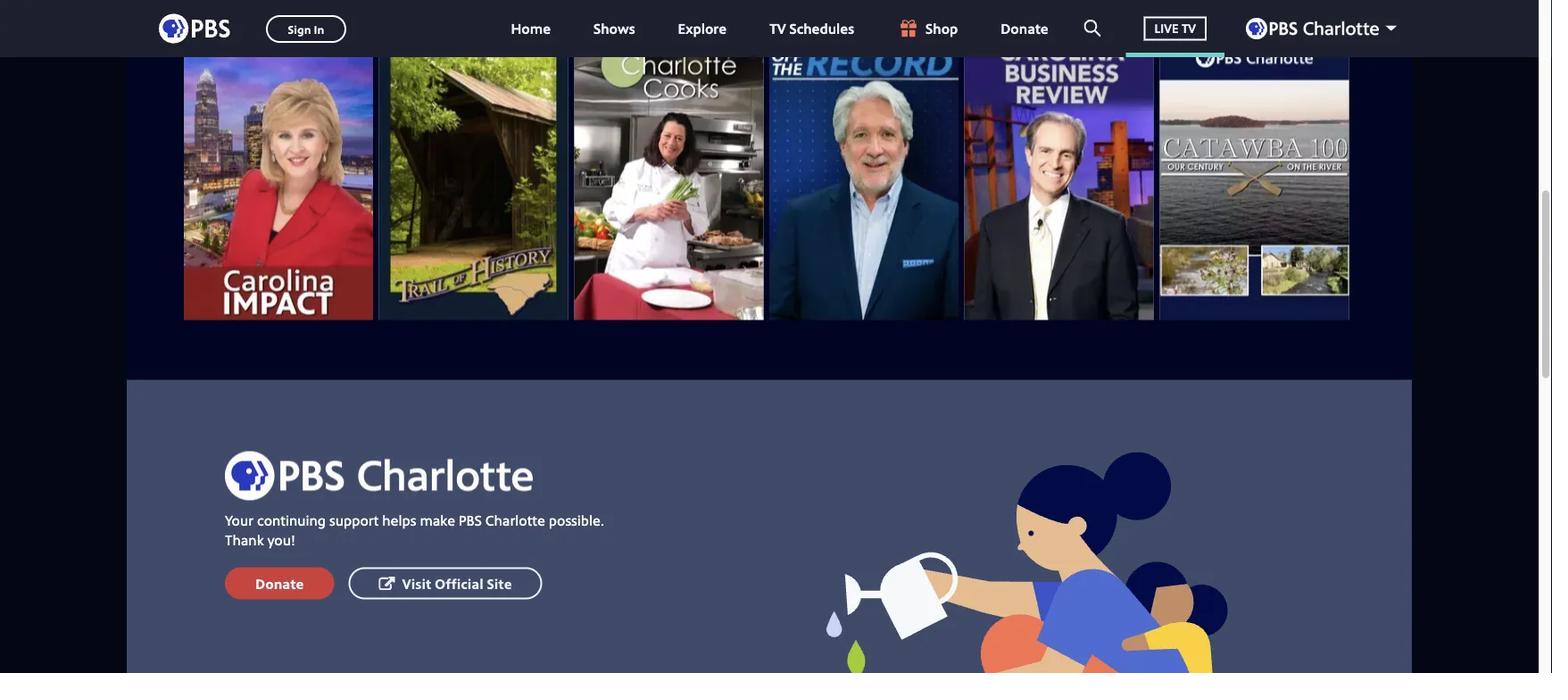 Task type: describe. For each thing, give the bounding box(es) containing it.
0 horizontal spatial pbs charlotte image
[[225, 451, 533, 501]]

your continuing support helps make pbs charlotte possible. thank you!
[[225, 511, 604, 549]]

shop
[[926, 19, 958, 38]]

thank
[[225, 530, 264, 549]]

schedules
[[790, 19, 854, 38]]

carolina impact image
[[184, 36, 373, 320]]

live tv link
[[1126, 0, 1225, 57]]

1 horizontal spatial donate link
[[983, 0, 1066, 57]]

support
[[329, 511, 379, 530]]

donate for the donate link to the left
[[255, 573, 304, 593]]

explore
[[678, 19, 727, 38]]

1 horizontal spatial pbs charlotte image
[[1246, 18, 1379, 39]]

shows
[[594, 19, 635, 38]]

visit official site link
[[349, 567, 542, 599]]

home link
[[493, 0, 569, 57]]

catawba 100: our century on the river image
[[1160, 36, 1349, 320]]

pbs
[[459, 511, 482, 530]]

make
[[420, 511, 455, 530]]

0 horizontal spatial tv
[[770, 19, 786, 38]]

shows link
[[576, 0, 653, 57]]

visit
[[402, 573, 431, 593]]

search image
[[1084, 20, 1101, 37]]

you!
[[267, 530, 295, 549]]

carolina business review image
[[965, 36, 1154, 320]]

site
[[487, 573, 512, 593]]

continuing
[[257, 511, 326, 530]]

possible.
[[549, 511, 604, 530]]

shop link
[[879, 0, 976, 57]]

tv schedules
[[770, 19, 854, 38]]



Task type: vqa. For each thing, say whether or not it's contained in the screenshot.
PBS NewsHour IMAGE at the right bottom of page
no



Task type: locate. For each thing, give the bounding box(es) containing it.
donate link
[[983, 0, 1066, 57], [225, 567, 334, 599]]

live tv
[[1155, 20, 1196, 37]]

0 vertical spatial donate
[[1001, 19, 1049, 38]]

tv
[[770, 19, 786, 38], [1182, 20, 1196, 37]]

charlotte
[[485, 511, 545, 530]]

donate link left search icon
[[983, 0, 1066, 57]]

0 horizontal spatial donate link
[[225, 567, 334, 599]]

charlotte cooks image
[[574, 36, 764, 320]]

trail of history image
[[379, 36, 568, 320]]

0 horizontal spatial donate
[[255, 573, 304, 593]]

your
[[225, 511, 254, 530]]

explore link
[[660, 0, 745, 57]]

pbs image
[[159, 8, 230, 49]]

1 vertical spatial donate link
[[225, 567, 334, 599]]

0 vertical spatial pbs charlotte image
[[1246, 18, 1379, 39]]

donate for rightmost the donate link
[[1001, 19, 1049, 38]]

home
[[511, 19, 551, 38]]

1 vertical spatial pbs charlotte image
[[225, 451, 533, 501]]

tv right live
[[1182, 20, 1196, 37]]

donate left search icon
[[1001, 19, 1049, 38]]

live
[[1155, 20, 1179, 37]]

donate link down you!
[[225, 567, 334, 599]]

helps
[[382, 511, 416, 530]]

visit official site
[[402, 573, 512, 593]]

official
[[435, 573, 484, 593]]

off the record image
[[769, 36, 959, 320]]

donate down you!
[[255, 573, 304, 593]]

donate
[[1001, 19, 1049, 38], [255, 573, 304, 593]]

tv schedules link
[[752, 0, 872, 57]]

pbs charlotte image
[[1246, 18, 1379, 39], [225, 451, 533, 501]]

1 vertical spatial donate
[[255, 573, 304, 593]]

1 horizontal spatial tv
[[1182, 20, 1196, 37]]

1 horizontal spatial donate
[[1001, 19, 1049, 38]]

tv left schedules
[[770, 19, 786, 38]]

0 vertical spatial donate link
[[983, 0, 1066, 57]]



